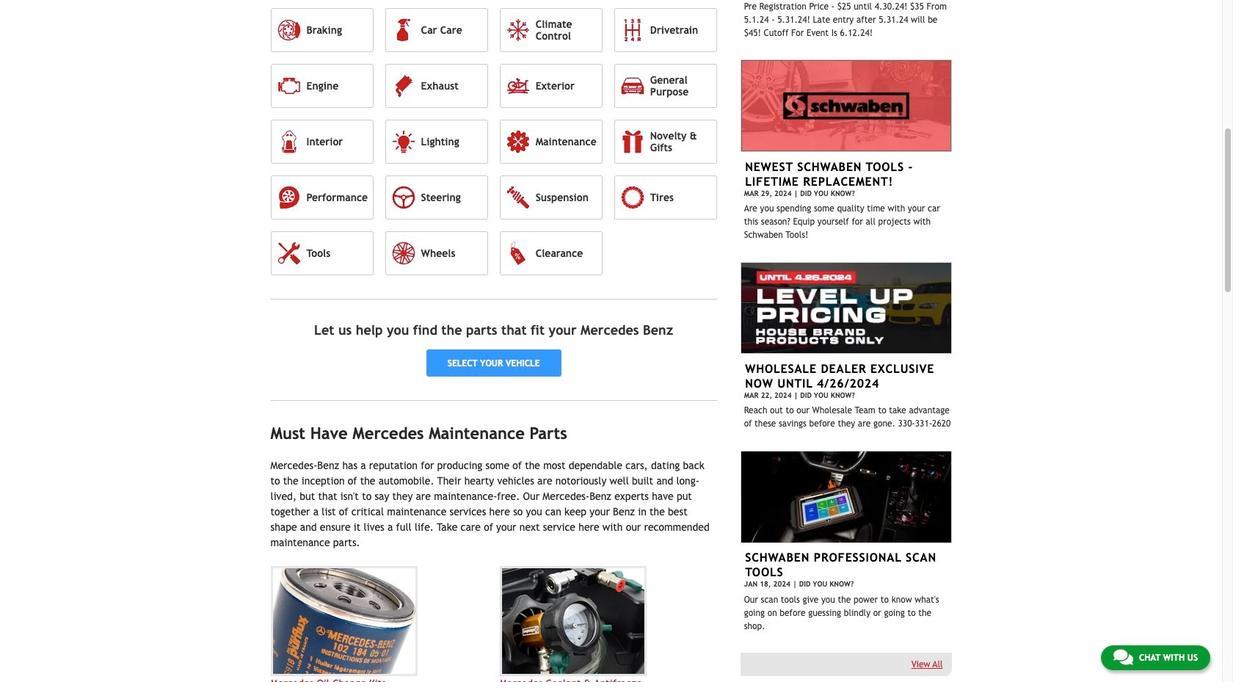 Task type: describe. For each thing, give the bounding box(es) containing it.
mercedes benz coolant & antifreeze image
[[500, 566, 647, 676]]

comments image
[[1114, 648, 1134, 666]]

newest schwaben tools - lifetime replacement! image
[[741, 60, 952, 152]]



Task type: vqa. For each thing, say whether or not it's contained in the screenshot.
'Mercedes Benz Oil Change Kits' image
yes



Task type: locate. For each thing, give the bounding box(es) containing it.
mercedes benz oil change kits image
[[271, 566, 417, 676]]

wholesale dealer exclusive now until 4/26/2024 image
[[741, 262, 952, 354]]

schwaben professional scan tools image
[[741, 451, 952, 543]]



